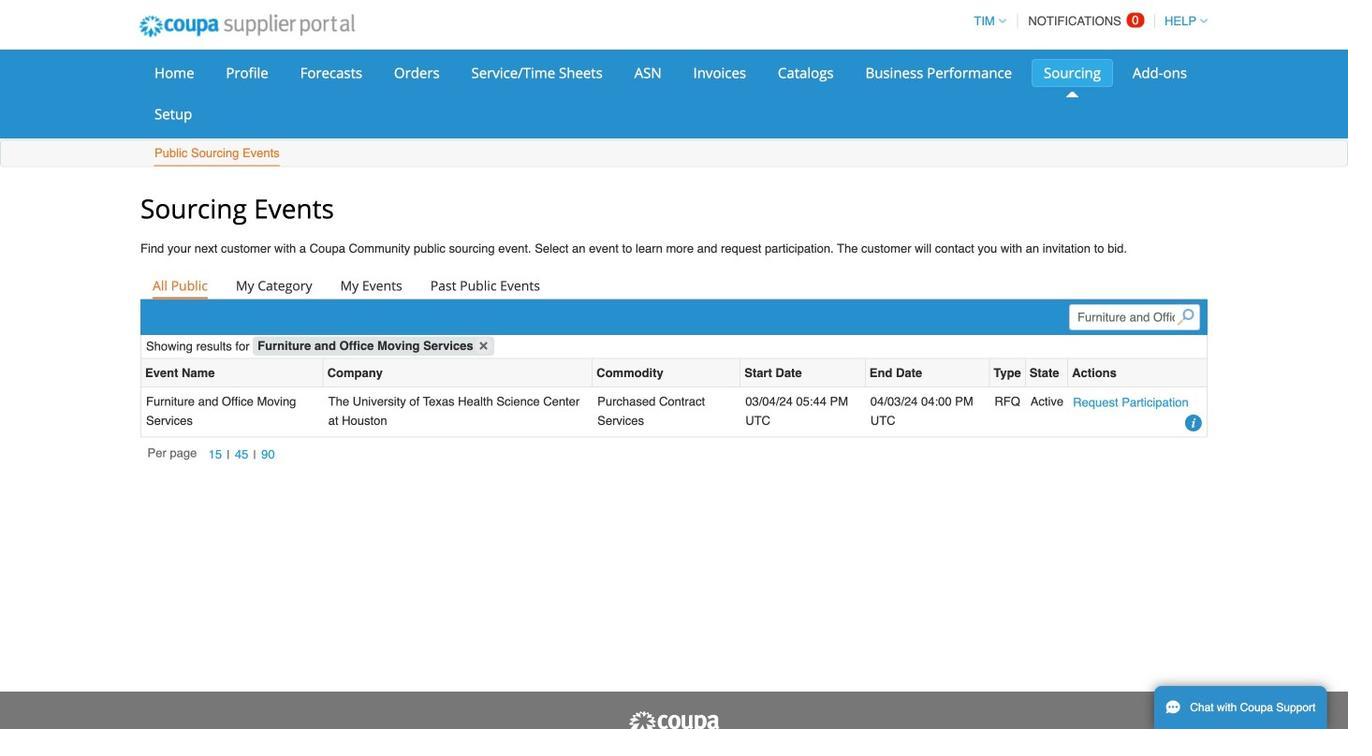 Task type: vqa. For each thing, say whether or not it's contained in the screenshot.
your corresponding to What is your Scope 3 emissions footprint?
no



Task type: locate. For each thing, give the bounding box(es) containing it.
coupa supplier portal image
[[126, 3, 368, 50], [627, 711, 721, 729]]

navigation
[[966, 3, 1208, 39], [148, 445, 280, 466]]

1 horizontal spatial coupa supplier portal image
[[627, 711, 721, 729]]

0 horizontal spatial coupa supplier portal image
[[126, 3, 368, 50]]

0 horizontal spatial navigation
[[148, 445, 280, 466]]

1 horizontal spatial navigation
[[966, 3, 1208, 39]]

clear filter image
[[475, 337, 492, 354]]

0 vertical spatial navigation
[[966, 3, 1208, 39]]

1 vertical spatial coupa supplier portal image
[[627, 711, 721, 729]]

Search text field
[[1070, 304, 1200, 330]]

tab list
[[140, 272, 1208, 299]]

0 vertical spatial coupa supplier portal image
[[126, 3, 368, 50]]



Task type: describe. For each thing, give the bounding box(es) containing it.
1 vertical spatial navigation
[[148, 445, 280, 466]]

search image
[[1177, 309, 1194, 326]]



